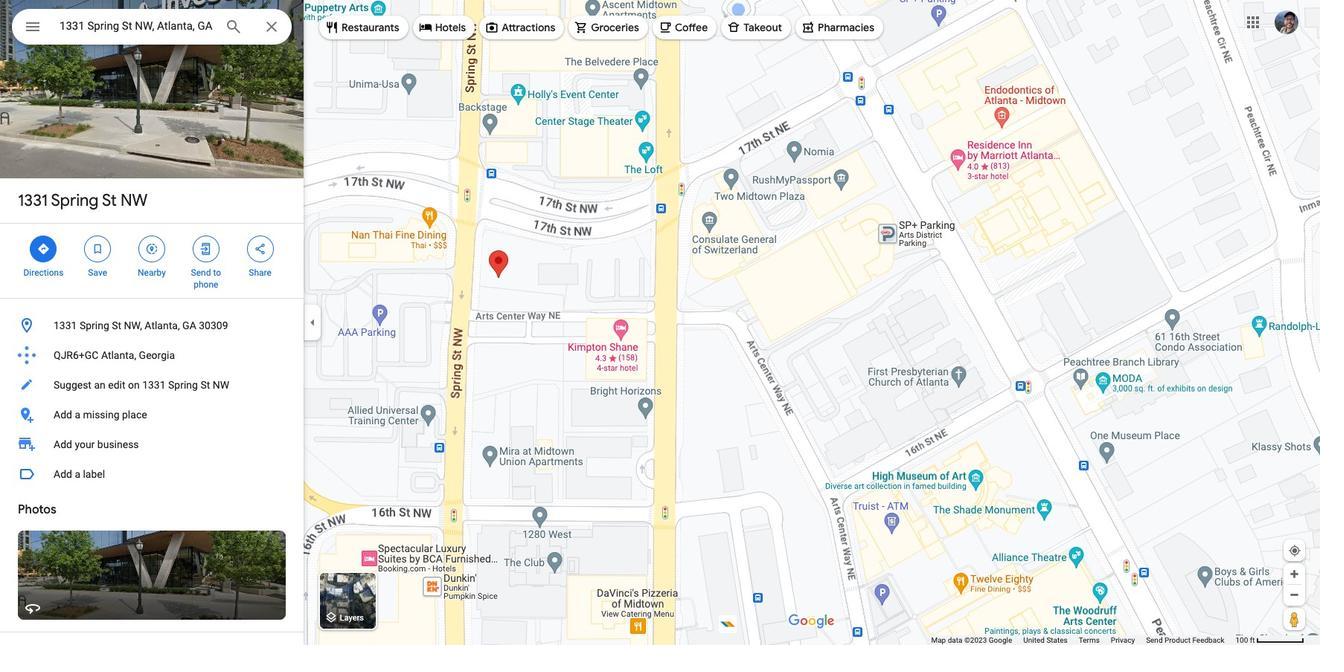 Task type: vqa. For each thing, say whether or not it's contained in the screenshot.
CITY & COUNTY PAVING
no



Task type: describe. For each thing, give the bounding box(es) containing it.
add a missing place
[[54, 409, 147, 421]]

pharmacies button
[[796, 10, 883, 45]]

atlanta, inside button
[[101, 350, 136, 362]]

edit
[[108, 380, 125, 391]]

product
[[1165, 637, 1191, 645]]

map
[[931, 637, 946, 645]]

pharmacies
[[818, 21, 874, 34]]

nw inside button
[[213, 380, 229, 391]]

missing
[[83, 409, 119, 421]]

1331 inside button
[[142, 380, 166, 391]]

spring for nw
[[51, 191, 99, 211]]

add for add a label
[[54, 469, 72, 481]]

spring inside suggest an edit on 1331 spring st nw button
[[168, 380, 198, 391]]

ft
[[1250, 637, 1255, 645]]

add a missing place button
[[0, 400, 304, 430]]

your
[[75, 439, 95, 451]]

qjr6+gc
[[54, 350, 99, 362]]

place
[[122, 409, 147, 421]]

actions for 1331 spring st nw region
[[0, 224, 304, 298]]

zoom in image
[[1289, 569, 1300, 580]]

data
[[948, 637, 963, 645]]

send product feedback button
[[1146, 636, 1225, 646]]

©2023
[[964, 637, 987, 645]]

100 ft button
[[1236, 637, 1305, 645]]

groceries
[[591, 21, 639, 34]]

privacy
[[1111, 637, 1135, 645]]

st inside suggest an edit on 1331 spring st nw button
[[200, 380, 210, 391]]

coffee
[[675, 21, 708, 34]]

an
[[94, 380, 105, 391]]

on
[[128, 380, 140, 391]]

united
[[1023, 637, 1045, 645]]

1331 spring st nw main content
[[0, 0, 304, 646]]

1331 spring st nw, atlanta, ga 30309
[[54, 320, 228, 332]]

send to phone
[[191, 268, 221, 290]]

layers
[[340, 614, 364, 624]]

add for add your business
[[54, 439, 72, 451]]

business
[[97, 439, 139, 451]]

terms button
[[1079, 636, 1100, 646]]


[[37, 241, 50, 257]]

zoom out image
[[1289, 590, 1300, 601]]

suggest an edit on 1331 spring st nw button
[[0, 371, 304, 400]]

privacy button
[[1111, 636, 1135, 646]]

takeout
[[744, 21, 782, 34]]

send for send to phone
[[191, 268, 211, 278]]

google account: cj baylor  
(christian.baylor@adept.ai) image
[[1275, 10, 1299, 34]]


[[91, 241, 104, 257]]

a for missing
[[75, 409, 80, 421]]

1331 for 1331 spring st nw, atlanta, ga 30309
[[54, 320, 77, 332]]

save
[[88, 268, 107, 278]]

add a label button
[[0, 460, 304, 490]]

groceries button
[[569, 10, 648, 45]]

collapse side panel image
[[304, 315, 321, 331]]

directions
[[23, 268, 64, 278]]

100
[[1236, 637, 1248, 645]]

1331 for 1331 spring st nw
[[18, 191, 48, 211]]

nw,
[[124, 320, 142, 332]]

terms
[[1079, 637, 1100, 645]]



Task type: locate. For each thing, give the bounding box(es) containing it.
united states button
[[1023, 636, 1068, 646]]

qjr6+gc atlanta, georgia
[[54, 350, 175, 362]]

google
[[989, 637, 1012, 645]]

0 vertical spatial st
[[102, 191, 117, 211]]

st for nw
[[102, 191, 117, 211]]

2 vertical spatial st
[[200, 380, 210, 391]]

a
[[75, 409, 80, 421], [75, 469, 80, 481]]

footer containing map data ©2023 google
[[931, 636, 1236, 646]]

1331 inside button
[[54, 320, 77, 332]]

map data ©2023 google
[[931, 637, 1012, 645]]

states
[[1047, 637, 1068, 645]]

photos
[[18, 503, 56, 518]]

1 vertical spatial send
[[1146, 637, 1163, 645]]

st
[[102, 191, 117, 211], [112, 320, 121, 332], [200, 380, 210, 391]]

add left your
[[54, 439, 72, 451]]

to
[[213, 268, 221, 278]]

atlanta, up edit
[[101, 350, 136, 362]]

footer inside google maps element
[[931, 636, 1236, 646]]


[[24, 16, 42, 37]]


[[253, 241, 267, 257]]

1331 spring st nw, atlanta, ga 30309 button
[[0, 311, 304, 341]]

a left the "missing"
[[75, 409, 80, 421]]

spring up 
[[51, 191, 99, 211]]

qjr6+gc atlanta, georgia button
[[0, 341, 304, 371]]

0 horizontal spatial nw
[[120, 191, 148, 211]]

hotels
[[435, 21, 466, 34]]

st down 30309
[[200, 380, 210, 391]]

send inside send to phone
[[191, 268, 211, 278]]

google maps element
[[0, 0, 1320, 646]]

spring inside 1331 spring st nw, atlanta, ga 30309 button
[[80, 320, 109, 332]]

1 vertical spatial 1331
[[54, 320, 77, 332]]

spring down georgia
[[168, 380, 198, 391]]

0 horizontal spatial atlanta,
[[101, 350, 136, 362]]

add for add a missing place
[[54, 409, 72, 421]]

attractions button
[[479, 10, 564, 45]]

a for label
[[75, 469, 80, 481]]

a inside add a missing place button
[[75, 409, 80, 421]]

2 a from the top
[[75, 469, 80, 481]]

attractions
[[502, 21, 555, 34]]

2 horizontal spatial 1331
[[142, 380, 166, 391]]

st left nw,
[[112, 320, 121, 332]]

nearby
[[138, 268, 166, 278]]

1331 up 
[[18, 191, 48, 211]]

add your business
[[54, 439, 139, 451]]

phone
[[194, 280, 218, 290]]

1 horizontal spatial 1331
[[54, 320, 77, 332]]

2 vertical spatial spring
[[168, 380, 198, 391]]

united states
[[1023, 637, 1068, 645]]

send product feedback
[[1146, 637, 1225, 645]]


[[145, 241, 159, 257]]

takeout button
[[721, 10, 791, 45]]

footer
[[931, 636, 1236, 646]]

add left the "label"
[[54, 469, 72, 481]]

100 ft
[[1236, 637, 1255, 645]]

st up 
[[102, 191, 117, 211]]

1 horizontal spatial atlanta,
[[145, 320, 180, 332]]

none field inside 1331 spring st nw, atlanta, ga 30309 field
[[60, 17, 213, 35]]

1 vertical spatial atlanta,
[[101, 350, 136, 362]]

0 vertical spatial spring
[[51, 191, 99, 211]]

0 horizontal spatial send
[[191, 268, 211, 278]]

add a label
[[54, 469, 105, 481]]

1331 up 'qjr6+gc' at the bottom of page
[[54, 320, 77, 332]]

3 add from the top
[[54, 469, 72, 481]]

show street view coverage image
[[1284, 609, 1305, 631]]

1331 right on
[[142, 380, 166, 391]]

label
[[83, 469, 105, 481]]

1331 spring st nw
[[18, 191, 148, 211]]

nw down 30309
[[213, 380, 229, 391]]

0 vertical spatial nw
[[120, 191, 148, 211]]

1 vertical spatial a
[[75, 469, 80, 481]]

send left product
[[1146, 637, 1163, 645]]

0 vertical spatial atlanta,
[[145, 320, 180, 332]]

send up phone
[[191, 268, 211, 278]]

coffee button
[[653, 10, 717, 45]]

restaurants button
[[319, 10, 408, 45]]

atlanta,
[[145, 320, 180, 332], [101, 350, 136, 362]]

suggest
[[54, 380, 92, 391]]

atlanta, left ga
[[145, 320, 180, 332]]

1 horizontal spatial send
[[1146, 637, 1163, 645]]

30309
[[199, 320, 228, 332]]

1 vertical spatial spring
[[80, 320, 109, 332]]

 search field
[[12, 9, 292, 48]]

show your location image
[[1288, 545, 1302, 558]]

1 vertical spatial st
[[112, 320, 121, 332]]

ga
[[182, 320, 196, 332]]

1 horizontal spatial nw
[[213, 380, 229, 391]]

send for send product feedback
[[1146, 637, 1163, 645]]

hotels button
[[413, 10, 475, 45]]


[[199, 241, 213, 257]]

spring for nw,
[[80, 320, 109, 332]]

0 vertical spatial a
[[75, 409, 80, 421]]

a left the "label"
[[75, 469, 80, 481]]

2 vertical spatial add
[[54, 469, 72, 481]]

1 a from the top
[[75, 409, 80, 421]]

feedback
[[1193, 637, 1225, 645]]

0 vertical spatial send
[[191, 268, 211, 278]]

restaurants
[[342, 21, 399, 34]]

spring
[[51, 191, 99, 211], [80, 320, 109, 332], [168, 380, 198, 391]]

2 vertical spatial 1331
[[142, 380, 166, 391]]

add your business link
[[0, 430, 304, 460]]

spring up 'qjr6+gc' at the bottom of page
[[80, 320, 109, 332]]

1 vertical spatial add
[[54, 439, 72, 451]]

st for nw,
[[112, 320, 121, 332]]

0 vertical spatial add
[[54, 409, 72, 421]]

add down suggest
[[54, 409, 72, 421]]

1 vertical spatial nw
[[213, 380, 229, 391]]

2 add from the top
[[54, 439, 72, 451]]

add
[[54, 409, 72, 421], [54, 439, 72, 451], [54, 469, 72, 481]]

1 add from the top
[[54, 409, 72, 421]]

st inside 1331 spring st nw, atlanta, ga 30309 button
[[112, 320, 121, 332]]

 button
[[12, 9, 54, 48]]

1331
[[18, 191, 48, 211], [54, 320, 77, 332], [142, 380, 166, 391]]

share
[[249, 268, 272, 278]]

None field
[[60, 17, 213, 35]]

atlanta, inside button
[[145, 320, 180, 332]]

georgia
[[139, 350, 175, 362]]

1331 Spring St NW, Atlanta, GA 30309 field
[[12, 9, 292, 45]]

suggest an edit on 1331 spring st nw
[[54, 380, 229, 391]]

a inside add a label button
[[75, 469, 80, 481]]

nw
[[120, 191, 148, 211], [213, 380, 229, 391]]

nw up 
[[120, 191, 148, 211]]

0 horizontal spatial 1331
[[18, 191, 48, 211]]

send inside button
[[1146, 637, 1163, 645]]

0 vertical spatial 1331
[[18, 191, 48, 211]]

send
[[191, 268, 211, 278], [1146, 637, 1163, 645]]



